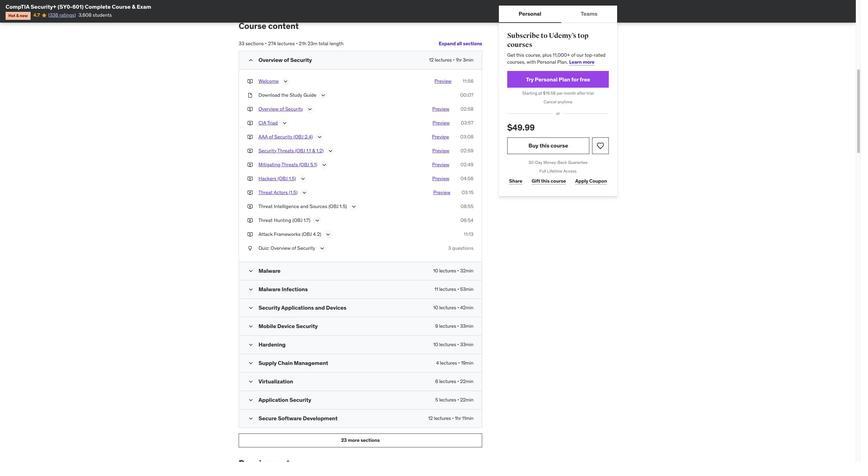 Task type: describe. For each thing, give the bounding box(es) containing it.
supply
[[259, 360, 277, 367]]

1 horizontal spatial 1.5)
[[340, 203, 347, 210]]

comptia
[[6, 3, 29, 10]]

share
[[510, 178, 523, 184]]

plan.
[[558, 59, 569, 65]]

show lecture description image right the guide
[[320, 92, 327, 99]]

security inside button
[[275, 134, 293, 140]]

try
[[526, 76, 534, 83]]

9 lectures • 33min
[[436, 323, 474, 329]]

starting at $16.58 per month after trial cancel anytime
[[523, 91, 594, 105]]

19min
[[461, 360, 474, 366]]

teams button
[[562, 6, 618, 22]]

threats for security
[[278, 148, 294, 154]]

show lecture description image for 5th xsmall icon from the top
[[314, 217, 321, 224]]

threat for threat intelligence and sources (obj 1.5)
[[259, 203, 273, 210]]

12 lectures • 1hr 3min
[[429, 57, 474, 63]]

day
[[536, 160, 543, 165]]

development
[[303, 415, 338, 422]]

security down study
[[285, 106, 303, 112]]

1.7)
[[304, 217, 311, 223]]

3,608
[[79, 12, 92, 18]]

course for gift this course
[[551, 178, 567, 184]]

03:57
[[461, 120, 474, 126]]

of inside button
[[269, 134, 273, 140]]

• for application security
[[458, 397, 459, 403]]

hardening
[[259, 341, 286, 348]]

1 horizontal spatial course
[[239, 20, 267, 31]]

5.1)
[[311, 161, 318, 168]]

• for hardening
[[458, 341, 459, 348]]

preview left 04:56
[[433, 175, 450, 182]]

7 xsmall image from the top
[[248, 245, 253, 252]]

expand all sections
[[439, 40, 483, 47]]

lectures for application security
[[440, 397, 457, 403]]

1 xsmall image from the top
[[248, 78, 253, 85]]

of inside button
[[280, 106, 284, 112]]

at
[[539, 91, 543, 96]]

preview left 02:58
[[433, 106, 450, 112]]

lectures for overview of security
[[435, 57, 452, 63]]

4 lectures • 19min
[[437, 360, 474, 366]]

0 horizontal spatial course
[[112, 3, 131, 10]]

• left 274
[[265, 40, 267, 47]]

(obj right sources
[[329, 203, 339, 210]]

(obj inside button
[[295, 148, 305, 154]]

security+
[[31, 3, 56, 10]]

6 lectures • 22min
[[436, 378, 474, 385]]

(obj left 1.7)
[[293, 217, 303, 223]]

expand
[[439, 40, 456, 47]]

and for applications
[[315, 304, 325, 311]]

length
[[330, 40, 344, 47]]

sections for 23 more sections
[[361, 437, 380, 444]]

of down 33 sections • 274 lectures • 21h 23m total length
[[284, 56, 289, 63]]

supply chain management
[[259, 360, 328, 367]]

03:08
[[461, 134, 474, 140]]

3 xsmall image from the top
[[248, 161, 253, 168]]

10 lectures • 42min
[[434, 305, 474, 311]]

(obj inside button
[[278, 175, 288, 182]]

for
[[572, 76, 579, 83]]

preview left the 03:15
[[434, 189, 451, 196]]

4.7
[[33, 12, 40, 18]]

top-
[[585, 52, 595, 58]]

expand all sections button
[[439, 37, 483, 51]]

threat actors (1.5) button
[[259, 189, 298, 198]]

frameworks
[[274, 231, 301, 237]]

sources
[[310, 203, 328, 210]]

• left '21h 23m'
[[296, 40, 298, 47]]

10 for hardening
[[434, 341, 438, 348]]

show lecture description image for security threats (obj 1.1 & 1.2)
[[327, 148, 334, 154]]

after
[[577, 91, 586, 96]]

show lecture description image for cia triad
[[281, 120, 288, 127]]

show lecture description image for second xsmall image from the bottom
[[351, 203, 358, 210]]

$49.99
[[508, 122, 535, 133]]

security down 4.2) at the left of page
[[298, 245, 315, 251]]

11 lectures • 53min
[[435, 286, 474, 292]]

security up the secure software development on the bottom
[[290, 397, 311, 403]]

threat for threat actors (1.5)
[[259, 189, 273, 196]]

mobile device security
[[259, 323, 318, 330]]

11
[[435, 286, 439, 292]]

53min
[[461, 286, 474, 292]]

preview left "02:49" at the top of the page
[[433, 161, 450, 168]]

small image for application
[[248, 397, 255, 404]]

2.4)
[[305, 134, 313, 140]]

lectures for hardening
[[440, 341, 457, 348]]

xsmall image for aaa of security (obj 2.4)
[[248, 134, 253, 140]]

hunting
[[274, 217, 291, 223]]

new
[[20, 13, 28, 18]]

5 xsmall image from the top
[[248, 217, 253, 224]]

xsmall image for cia triad
[[248, 120, 253, 126]]

plan
[[559, 76, 571, 83]]

security down security applications and devices
[[296, 323, 318, 330]]

subscribe
[[508, 31, 540, 40]]

5 lectures • 22min
[[436, 397, 474, 403]]

6 xsmall image from the top
[[248, 203, 253, 210]]

0 horizontal spatial sections
[[246, 40, 264, 47]]

secure software development
[[259, 415, 338, 422]]

tab list containing personal
[[499, 6, 618, 23]]

12 lectures • 1hr 11min
[[429, 415, 474, 422]]

show lecture description image for overview of security
[[307, 106, 314, 113]]

601)
[[72, 3, 84, 10]]

threats for mitigating
[[282, 161, 298, 168]]

preview left 02:59
[[433, 148, 450, 154]]

overview of security button
[[259, 106, 303, 114]]

security threats (obj 1.1 & 1.2) button
[[259, 148, 324, 156]]

chain
[[278, 360, 293, 367]]

small image for virtualization
[[248, 378, 255, 385]]

2 vertical spatial personal
[[535, 76, 558, 83]]

lectures for malware infections
[[440, 286, 457, 292]]

actors
[[274, 189, 288, 196]]

rated
[[595, 52, 606, 58]]

show lecture description image right 4.2) at the left of page
[[325, 231, 332, 238]]

lectures for supply chain management
[[440, 360, 457, 366]]

• for overview of security
[[453, 57, 455, 63]]

device
[[278, 323, 295, 330]]

try personal plan for free link
[[508, 71, 609, 88]]

cia
[[259, 120, 266, 126]]

course,
[[526, 52, 542, 58]]

apply coupon button
[[574, 174, 609, 188]]

sections for expand all sections
[[463, 40, 483, 47]]

devices
[[326, 304, 347, 311]]

02:58
[[461, 106, 474, 112]]

06:54
[[461, 217, 474, 223]]

lectures right 274
[[278, 40, 295, 47]]

guide
[[304, 92, 317, 98]]

security down '21h 23m'
[[290, 56, 312, 63]]

more for learn
[[583, 59, 595, 65]]

preview left 03:08 at the right top of the page
[[432, 134, 450, 140]]

preview left 03:57
[[433, 120, 450, 126]]

xsmall image for overview of security
[[248, 106, 253, 113]]

trial
[[587, 91, 594, 96]]

gift this course
[[532, 178, 567, 184]]

small image for supply
[[248, 360, 255, 367]]

exam
[[137, 3, 151, 10]]

month
[[564, 91, 576, 96]]

12 for secure software development
[[429, 415, 433, 422]]

small image for hardening
[[248, 341, 255, 348]]

all
[[457, 40, 462, 47]]

00:07
[[461, 92, 474, 98]]

lectures for mobile device security
[[440, 323, 457, 329]]

33
[[239, 40, 245, 47]]

courses
[[508, 40, 533, 49]]

0 vertical spatial &
[[132, 3, 136, 10]]

mitigating
[[259, 161, 281, 168]]

attack
[[259, 231, 273, 237]]

malware infections
[[259, 286, 308, 293]]

(obj left 4.2) at the left of page
[[302, 231, 312, 237]]

(338
[[48, 12, 58, 18]]

12 for overview of security
[[429, 57, 434, 63]]

mitigating threats (obj 5.1) button
[[259, 161, 318, 170]]

software
[[278, 415, 302, 422]]

1hr for secure software development
[[455, 415, 461, 422]]



Task type: locate. For each thing, give the bounding box(es) containing it.
1 vertical spatial 33min
[[461, 341, 474, 348]]

2 33min from the top
[[461, 341, 474, 348]]

aaa of security (obj 2.4)
[[259, 134, 313, 140]]

6
[[436, 378, 439, 385]]

sections inside dropdown button
[[463, 40, 483, 47]]

this inside button
[[540, 142, 550, 149]]

33min up 19min
[[461, 341, 474, 348]]

money-
[[544, 160, 558, 165]]

of
[[572, 52, 576, 58], [284, 56, 289, 63], [280, 106, 284, 112], [269, 134, 273, 140], [292, 245, 296, 251]]

33min down 42min on the right of page
[[461, 323, 474, 329]]

0 vertical spatial 1.5)
[[289, 175, 296, 182]]

6 xsmall image from the top
[[248, 231, 253, 238]]

1 vertical spatial more
[[348, 437, 360, 444]]

2 vertical spatial &
[[312, 148, 315, 154]]

lectures left 32min
[[440, 268, 457, 274]]

applications
[[281, 304, 314, 311]]

1 horizontal spatial and
[[315, 304, 325, 311]]

sections right all
[[463, 40, 483, 47]]

08:55
[[461, 203, 474, 210]]

gift this course link
[[530, 174, 568, 188]]

0 vertical spatial course
[[112, 3, 131, 10]]

xsmall image left download
[[248, 92, 253, 99]]

2 vertical spatial small image
[[248, 397, 255, 404]]

0 vertical spatial course
[[551, 142, 569, 149]]

(obj left 1.1
[[295, 148, 305, 154]]

show lecture description image for third xsmall icon from the top
[[321, 161, 328, 168]]

1hr left 3min
[[456, 57, 462, 63]]

of left our
[[572, 52, 576, 58]]

course up back
[[551, 142, 569, 149]]

course inside "link"
[[551, 178, 567, 184]]

0 vertical spatial more
[[583, 59, 595, 65]]

10 down the 9
[[434, 341, 438, 348]]

0 vertical spatial overview
[[259, 56, 283, 63]]

and left 'devices'
[[315, 304, 325, 311]]

22min for application security
[[461, 397, 474, 403]]

1 vertical spatial this
[[540, 142, 550, 149]]

lectures right the 9
[[440, 323, 457, 329]]

02:49
[[461, 161, 474, 168]]

33min for hardening
[[461, 341, 474, 348]]

4 xsmall image from the top
[[248, 175, 253, 182]]

0 vertical spatial small image
[[248, 305, 255, 312]]

2 vertical spatial 10
[[434, 341, 438, 348]]

• left 3min
[[453, 57, 455, 63]]

lectures right 6
[[440, 378, 457, 385]]

0 horizontal spatial &
[[16, 13, 19, 18]]

1 small image from the top
[[248, 57, 255, 64]]

• left 42min on the right of page
[[458, 305, 459, 311]]

23
[[341, 437, 347, 444]]

23 more sections
[[341, 437, 380, 444]]

• for virtualization
[[458, 378, 459, 385]]

overview up "cia triad"
[[259, 106, 279, 112]]

02:59
[[461, 148, 474, 154]]

21h 23m
[[299, 40, 318, 47]]

xsmall image left hunting
[[248, 217, 253, 224]]

students
[[93, 12, 112, 18]]

5 small image from the top
[[248, 341, 255, 348]]

xsmall image for threat actors (1.5)
[[248, 189, 253, 196]]

2 small image from the top
[[248, 268, 255, 275]]

personal up $16.58
[[535, 76, 558, 83]]

more right 23
[[348, 437, 360, 444]]

threats down security threats (obj 1.1 & 1.2) button
[[282, 161, 298, 168]]

overview of security down the
[[259, 106, 303, 112]]

1 vertical spatial small image
[[248, 360, 255, 367]]

lectures down expand
[[435, 57, 452, 63]]

04:56
[[461, 175, 474, 182]]

overview down frameworks
[[271, 245, 291, 251]]

this inside "link"
[[542, 178, 550, 184]]

threats inside button
[[278, 148, 294, 154]]

• left 11min
[[452, 415, 454, 422]]

secure
[[259, 415, 277, 422]]

4.2)
[[313, 231, 322, 237]]

sections right 33
[[246, 40, 264, 47]]

• for malware
[[458, 268, 459, 274]]

sections right 23
[[361, 437, 380, 444]]

1 vertical spatial 22min
[[461, 397, 474, 403]]

1 threat from the top
[[259, 189, 273, 196]]

2 course from the top
[[551, 178, 567, 184]]

0 vertical spatial malware
[[259, 267, 281, 274]]

2 small image from the top
[[248, 360, 255, 367]]

malware up malware infections on the bottom
[[259, 267, 281, 274]]

2 xsmall image from the top
[[248, 120, 253, 126]]

malware for malware infections
[[259, 286, 281, 293]]

apply coupon
[[576, 178, 608, 184]]

• left 19min
[[459, 360, 460, 366]]

threats down aaa of security (obj 2.4) button
[[278, 148, 294, 154]]

quiz:
[[259, 245, 270, 251]]

wishlist image
[[597, 142, 605, 150]]

this for buy
[[540, 142, 550, 149]]

1 xsmall image from the top
[[248, 106, 253, 113]]

1hr for overview of security
[[456, 57, 462, 63]]

10 lectures • 32min
[[434, 268, 474, 274]]

this right buy
[[540, 142, 550, 149]]

xsmall image
[[248, 106, 253, 113], [248, 120, 253, 126], [248, 134, 253, 140], [248, 148, 253, 154], [248, 189, 253, 196], [248, 203, 253, 210], [248, 245, 253, 252]]

7 small image from the top
[[248, 415, 255, 422]]

22min
[[461, 378, 474, 385], [461, 397, 474, 403]]

sections inside button
[[361, 437, 380, 444]]

• for supply chain management
[[459, 360, 460, 366]]

• left 32min
[[458, 268, 459, 274]]

hackers (obj 1.5)
[[259, 175, 296, 182]]

33min for mobile device security
[[461, 323, 474, 329]]

per
[[557, 91, 563, 96]]

lifetime
[[548, 168, 563, 174]]

comptia security+ (sy0-601) complete course & exam
[[6, 3, 151, 10]]

10 for security applications and devices
[[434, 305, 439, 311]]

33 sections • 274 lectures • 21h 23m total length
[[239, 40, 344, 47]]

2 overview of security from the top
[[259, 106, 303, 112]]

and left sources
[[301, 203, 309, 210]]

overview down 274
[[259, 56, 283, 63]]

0 vertical spatial and
[[301, 203, 309, 210]]

threat up attack
[[259, 217, 273, 223]]

lectures right '5'
[[440, 397, 457, 403]]

overview of security down 33 sections • 274 lectures • 21h 23m total length
[[259, 56, 312, 63]]

this for gift
[[542, 178, 550, 184]]

3min
[[463, 57, 474, 63]]

22min up 11min
[[461, 397, 474, 403]]

small image for mobile device security
[[248, 323, 255, 330]]

2 xsmall image from the top
[[248, 92, 253, 99]]

of right aaa
[[269, 134, 273, 140]]

this up courses, at the right of page
[[517, 52, 525, 58]]

1.5) down mitigating threats (obj 5.1) "button"
[[289, 175, 296, 182]]

personal
[[519, 10, 542, 17], [538, 59, 557, 65], [535, 76, 558, 83]]

0 horizontal spatial 1.5)
[[289, 175, 296, 182]]

lectures
[[278, 40, 295, 47], [435, 57, 452, 63], [440, 268, 457, 274], [440, 286, 457, 292], [440, 305, 457, 311], [440, 323, 457, 329], [440, 341, 457, 348], [440, 360, 457, 366], [440, 378, 457, 385], [440, 397, 457, 403], [434, 415, 451, 422]]

of down attack frameworks (obj 4.2) on the left of the page
[[292, 245, 296, 251]]

xsmall image left welcome
[[248, 78, 253, 85]]

274
[[268, 40, 276, 47]]

2 vertical spatial overview
[[271, 245, 291, 251]]

1 horizontal spatial more
[[583, 59, 595, 65]]

xsmall image for security threats (obj 1.1 & 1.2)
[[248, 148, 253, 154]]

• for security applications and devices
[[458, 305, 459, 311]]

(obj left 5.1)
[[299, 161, 309, 168]]

1 vertical spatial threats
[[282, 161, 298, 168]]

2 horizontal spatial &
[[312, 148, 315, 154]]

overview
[[259, 56, 283, 63], [259, 106, 279, 112], [271, 245, 291, 251]]

3 xsmall image from the top
[[248, 134, 253, 140]]

xsmall image left attack
[[248, 231, 253, 238]]

1 overview of security from the top
[[259, 56, 312, 63]]

22min for virtualization
[[461, 378, 474, 385]]

gift
[[532, 178, 541, 184]]

xsmall image
[[248, 78, 253, 85], [248, 92, 253, 99], [248, 161, 253, 168], [248, 175, 253, 182], [248, 217, 253, 224], [248, 231, 253, 238]]

1 vertical spatial 10
[[434, 305, 439, 311]]

0 vertical spatial this
[[517, 52, 525, 58]]

this right gift
[[542, 178, 550, 184]]

& left exam
[[132, 3, 136, 10]]

small image
[[248, 57, 255, 64], [248, 268, 255, 275], [248, 286, 255, 293], [248, 323, 255, 330], [248, 341, 255, 348], [248, 378, 255, 385], [248, 415, 255, 422]]

1 vertical spatial overview
[[259, 106, 279, 112]]

xsmall image left hackers
[[248, 175, 253, 182]]

11:13
[[464, 231, 474, 237]]

malware left the infections
[[259, 286, 281, 293]]

learn more link
[[570, 59, 595, 65]]

1 10 from the top
[[434, 268, 438, 274]]

• for mobile device security
[[458, 323, 459, 329]]

lectures for virtualization
[[440, 378, 457, 385]]

03:15
[[462, 189, 474, 196]]

• down 4 lectures • 19min
[[458, 378, 459, 385]]

• down 10 lectures • 42min
[[458, 323, 459, 329]]

small image for malware infections
[[248, 286, 255, 293]]

of inside get this course, plus 11,000+ of our top-rated courses, with personal plan.
[[572, 52, 576, 58]]

• for secure software development
[[452, 415, 454, 422]]

• down 6 lectures • 22min
[[458, 397, 459, 403]]

show lecture description image
[[317, 134, 324, 141], [321, 161, 328, 168], [300, 175, 307, 182], [301, 189, 308, 196], [351, 203, 358, 210], [314, 217, 321, 224], [319, 245, 326, 252]]

security up security threats (obj 1.1 & 1.2)
[[275, 134, 293, 140]]

threat down hackers
[[259, 189, 273, 196]]

our
[[577, 52, 584, 58]]

lectures down 9 lectures • 33min
[[440, 341, 457, 348]]

malware for malware
[[259, 267, 281, 274]]

buy
[[529, 142, 539, 149]]

small image for security
[[248, 305, 255, 312]]

security up 'mitigating'
[[259, 148, 277, 154]]

1 vertical spatial malware
[[259, 286, 281, 293]]

1 small image from the top
[[248, 305, 255, 312]]

2 22min from the top
[[461, 397, 474, 403]]

23 more sections button
[[239, 434, 483, 448]]

show lecture description image up the
[[282, 78, 289, 85]]

lectures left 42min on the right of page
[[440, 305, 457, 311]]

11:56
[[463, 78, 474, 84]]

hackers
[[259, 175, 277, 182]]

small image
[[248, 305, 255, 312], [248, 360, 255, 367], [248, 397, 255, 404]]

threat intelligence and sources (obj 1.5)
[[259, 203, 347, 210]]

show lecture description image for xsmall image for threat actors (1.5)
[[301, 189, 308, 196]]

lectures for secure software development
[[434, 415, 451, 422]]

buy this course button
[[508, 138, 590, 154]]

& inside button
[[312, 148, 315, 154]]

3 small image from the top
[[248, 397, 255, 404]]

1 vertical spatial threat
[[259, 203, 273, 210]]

course down lifetime
[[551, 178, 567, 184]]

32min
[[461, 268, 474, 274]]

1 horizontal spatial &
[[132, 3, 136, 10]]

management
[[294, 360, 328, 367]]

threats inside "button"
[[282, 161, 298, 168]]

course inside button
[[551, 142, 569, 149]]

11min
[[462, 415, 474, 422]]

threat actors (1.5)
[[259, 189, 298, 196]]

show lecture description image right the triad
[[281, 120, 288, 127]]

30-
[[529, 160, 536, 165]]

tab list
[[499, 6, 618, 23]]

small image for malware
[[248, 268, 255, 275]]

1 vertical spatial personal
[[538, 59, 557, 65]]

(obj
[[294, 134, 304, 140], [295, 148, 305, 154], [299, 161, 309, 168], [278, 175, 288, 182], [329, 203, 339, 210], [293, 217, 303, 223], [302, 231, 312, 237]]

guarantee
[[569, 160, 588, 165]]

lectures right 4
[[440, 360, 457, 366]]

3 10 from the top
[[434, 341, 438, 348]]

0 horizontal spatial and
[[301, 203, 309, 210]]

4 small image from the top
[[248, 323, 255, 330]]

2 threat from the top
[[259, 203, 273, 210]]

10 for malware
[[434, 268, 438, 274]]

(1.5)
[[289, 189, 298, 196]]

of down the
[[280, 106, 284, 112]]

42min
[[461, 305, 474, 311]]

1 vertical spatial 12
[[429, 415, 433, 422]]

1.2)
[[317, 148, 324, 154]]

learn more
[[570, 59, 595, 65]]

security up mobile
[[259, 304, 280, 311]]

1 33min from the top
[[461, 323, 474, 329]]

show lecture description image for aaa of security (obj 2.4) xsmall image
[[317, 134, 324, 141]]

0 vertical spatial 22min
[[461, 378, 474, 385]]

1hr left 11min
[[455, 415, 461, 422]]

1 horizontal spatial sections
[[361, 437, 380, 444]]

1 vertical spatial course
[[551, 178, 567, 184]]

show lecture description image for third xsmall icon from the bottom
[[300, 175, 307, 182]]

0 vertical spatial personal
[[519, 10, 542, 17]]

5
[[436, 397, 439, 403]]

personal button
[[499, 6, 562, 22]]

small image for secure software development
[[248, 415, 255, 422]]

$16.58
[[544, 91, 556, 96]]

show lecture description image for welcome
[[282, 78, 289, 85]]

try personal plan for free
[[526, 76, 591, 83]]

hot
[[8, 13, 15, 18]]

cia triad button
[[259, 120, 278, 128]]

(obj inside "button"
[[299, 161, 309, 168]]

small image for overview of security
[[248, 57, 255, 64]]

xsmall image left 'mitigating'
[[248, 161, 253, 168]]

questions
[[453, 245, 474, 251]]

22min down 19min
[[461, 378, 474, 385]]

• up 4 lectures • 19min
[[458, 341, 459, 348]]

more for 23
[[348, 437, 360, 444]]

0 vertical spatial overview of security
[[259, 56, 312, 63]]

course for buy this course
[[551, 142, 569, 149]]

1 vertical spatial 1.5)
[[340, 203, 347, 210]]

0 vertical spatial 12
[[429, 57, 434, 63]]

course up 33
[[239, 20, 267, 31]]

content
[[268, 20, 299, 31]]

personal inside get this course, plus 11,000+ of our top-rated courses, with personal plan.
[[538, 59, 557, 65]]

1 vertical spatial 1hr
[[455, 415, 461, 422]]

0 horizontal spatial more
[[348, 437, 360, 444]]

0 vertical spatial 33min
[[461, 323, 474, 329]]

personal inside "button"
[[519, 10, 542, 17]]

threat inside button
[[259, 189, 273, 196]]

welcome button
[[259, 78, 279, 86]]

(obj down mitigating threats (obj 5.1) "button"
[[278, 175, 288, 182]]

1 vertical spatial and
[[315, 304, 325, 311]]

10 up 11
[[434, 268, 438, 274]]

10 lectures • 33min
[[434, 341, 474, 348]]

sections
[[246, 40, 264, 47], [463, 40, 483, 47], [361, 437, 380, 444]]

• for malware infections
[[458, 286, 459, 292]]

this inside get this course, plus 11,000+ of our top-rated courses, with personal plan.
[[517, 52, 525, 58]]

1 vertical spatial course
[[239, 20, 267, 31]]

threat for threat hunting (obj 1.7)
[[259, 217, 273, 223]]

hot & new
[[8, 13, 28, 18]]

3 small image from the top
[[248, 286, 255, 293]]

overview inside button
[[259, 106, 279, 112]]

show lecture description image for seventh xsmall image from the top
[[319, 245, 326, 252]]

0 vertical spatial 1hr
[[456, 57, 462, 63]]

6 small image from the top
[[248, 378, 255, 385]]

5 xsmall image from the top
[[248, 189, 253, 196]]

2 vertical spatial threat
[[259, 217, 273, 223]]

1 vertical spatial overview of security
[[259, 106, 303, 112]]

1 malware from the top
[[259, 267, 281, 274]]

2 malware from the top
[[259, 286, 281, 293]]

(obj left 2.4)
[[294, 134, 304, 140]]

threat hunting (obj 1.7)
[[259, 217, 311, 223]]

0 vertical spatial threat
[[259, 189, 273, 196]]

this for get
[[517, 52, 525, 58]]

teams
[[581, 10, 598, 17]]

1 22min from the top
[[461, 378, 474, 385]]

and for intelligence
[[301, 203, 309, 210]]

2 10 from the top
[[434, 305, 439, 311]]

threat
[[259, 189, 273, 196], [259, 203, 273, 210], [259, 217, 273, 223]]

more down top- at the right of page
[[583, 59, 595, 65]]

1 vertical spatial &
[[16, 13, 19, 18]]

threat down threat actors (1.5) button
[[259, 203, 273, 210]]

with
[[527, 59, 536, 65]]

lectures down '5'
[[434, 415, 451, 422]]

mitigating threats (obj 5.1)
[[259, 161, 318, 168]]

10 down 11
[[434, 305, 439, 311]]

(obj inside button
[[294, 134, 304, 140]]

3 threat from the top
[[259, 217, 273, 223]]

2 horizontal spatial sections
[[463, 40, 483, 47]]

1.5) inside hackers (obj 1.5) button
[[289, 175, 296, 182]]

4 xsmall image from the top
[[248, 148, 253, 154]]

0 vertical spatial threats
[[278, 148, 294, 154]]

back
[[558, 160, 568, 165]]

show lecture description image right "1.2)"
[[327, 148, 334, 154]]

& right 1.1
[[312, 148, 315, 154]]

welcome
[[259, 78, 279, 84]]

share button
[[508, 174, 525, 188]]

2 vertical spatial this
[[542, 178, 550, 184]]

lectures right 11
[[440, 286, 457, 292]]

show lecture description image
[[282, 78, 289, 85], [320, 92, 327, 99], [307, 106, 314, 113], [281, 120, 288, 127], [327, 148, 334, 154], [325, 231, 332, 238]]

preview down 12 lectures • 1hr 3min
[[435, 78, 452, 84]]

lectures for malware
[[440, 268, 457, 274]]

personal down plus
[[538, 59, 557, 65]]

more inside button
[[348, 437, 360, 444]]

show lecture description image down the guide
[[307, 106, 314, 113]]

1 course from the top
[[551, 142, 569, 149]]

0 vertical spatial 10
[[434, 268, 438, 274]]

coupon
[[590, 178, 608, 184]]

to
[[541, 31, 548, 40]]

1.5) right sources
[[340, 203, 347, 210]]

lectures for security applications and devices
[[440, 305, 457, 311]]



Task type: vqa. For each thing, say whether or not it's contained in the screenshot.
11 lectures • 53min
yes



